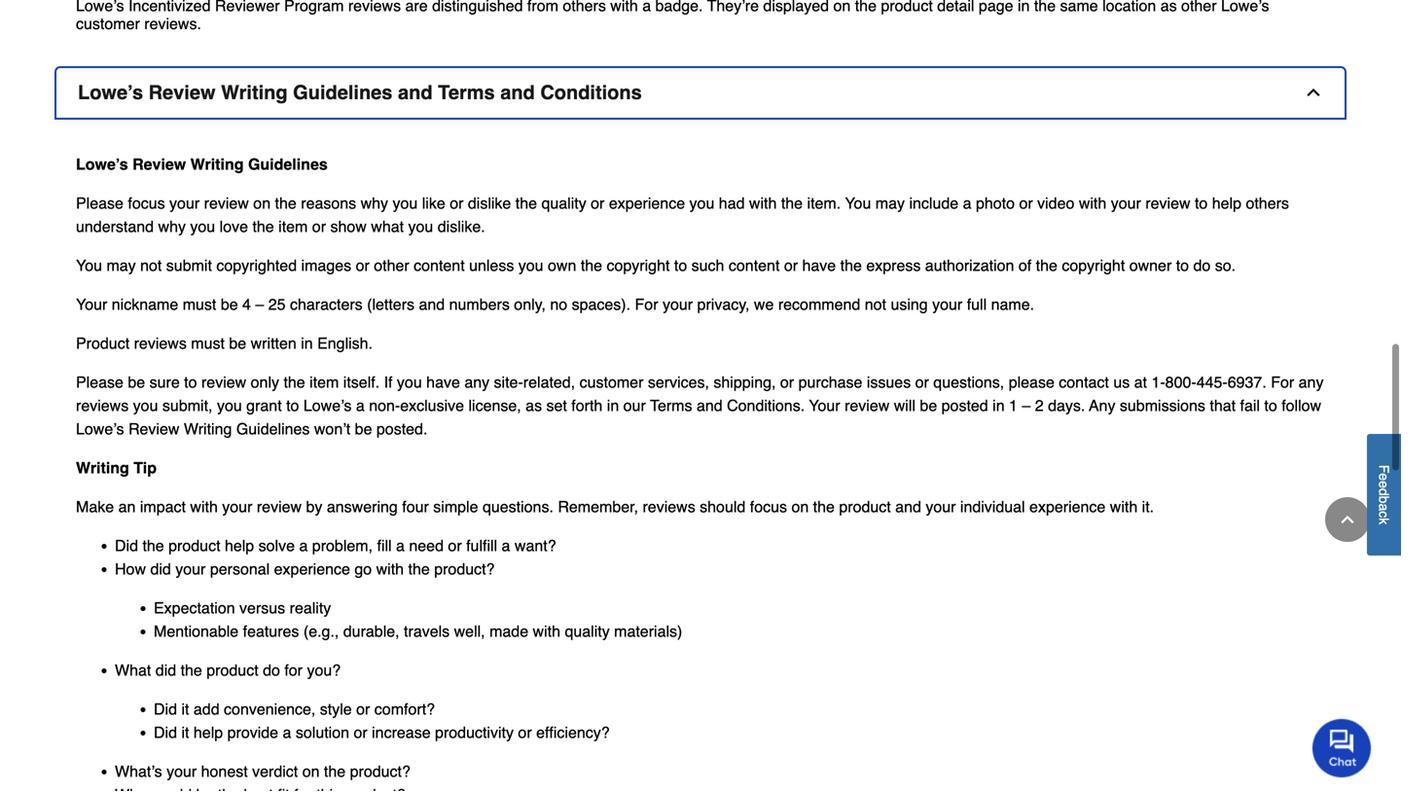Task type: describe. For each thing, give the bounding box(es) containing it.
dislike
[[468, 194, 511, 212]]

0 horizontal spatial do
[[263, 661, 280, 679]]

writing inside please be sure to review only the item itself. if you have any site-related, customer services, shipping, or purchase issues or questions, please contact us at 1-800-445-6937. for any reviews you submit, you grant to lowe's a non-exclusive license, as set forth in our terms and conditions. your review will be posted in 1 – 2 days. any submissions that fail to follow lowe's review writing guidelines won't be posted.
[[184, 420, 232, 438]]

or right images
[[356, 256, 370, 274]]

and inside please be sure to review only the item itself. if you have any site-related, customer services, shipping, or purchase issues or questions, please contact us at 1-800-445-6937. for any reviews you submit, you grant to lowe's a non-exclusive license, as set forth in our terms and conditions. your review will be posted in 1 – 2 days. any submissions that fail to follow lowe's review writing guidelines won't be posted.
[[697, 397, 723, 415]]

durable,
[[343, 622, 400, 640]]

a inside button
[[1376, 503, 1392, 511]]

remember,
[[558, 498, 638, 516]]

materials)
[[614, 622, 682, 640]]

1-
[[1152, 373, 1165, 391]]

or up conditions.
[[780, 373, 794, 391]]

b
[[1376, 496, 1392, 503]]

with inside 'lowe's incentivized reviewer program reviews are distinguished from others with a badge. they're displayed on the product detail page in the same location as other lowe's customer reviews.'
[[610, 0, 638, 15]]

or left efficiency?
[[518, 724, 532, 742]]

and left individual
[[895, 498, 921, 516]]

2 any from the left
[[1299, 373, 1324, 391]]

your up the personal
[[222, 498, 252, 516]]

be right will
[[920, 397, 937, 415]]

2 e from the top
[[1376, 481, 1392, 488]]

grant
[[246, 397, 282, 415]]

or right like
[[450, 194, 464, 212]]

site-
[[494, 373, 523, 391]]

writing up love
[[190, 155, 244, 173]]

and down are
[[398, 81, 433, 104]]

fill
[[377, 537, 392, 555]]

product
[[76, 334, 130, 352]]

be left 4
[[221, 295, 238, 313]]

2
[[1035, 397, 1044, 415]]

as inside 'lowe's incentivized reviewer program reviews are distinguished from others with a badge. they're displayed on the product detail page in the same location as other lowe's customer reviews.'
[[1161, 0, 1177, 15]]

be left the written
[[229, 334, 246, 352]]

f
[[1376, 465, 1392, 473]]

a inside please be sure to review only the item itself. if you have any site-related, customer services, shipping, or purchase issues or questions, please contact us at 1-800-445-6937. for any reviews you submit, you grant to lowe's a non-exclusive license, as set forth in our terms and conditions. your review will be posted in 1 – 2 days. any submissions that fail to follow lowe's review writing guidelines won't be posted.
[[356, 397, 365, 415]]

lowe's review writing guidelines and terms and conditions button
[[56, 68, 1345, 118]]

you left had at right top
[[689, 194, 715, 212]]

video
[[1037, 194, 1075, 212]]

reviews left should
[[643, 498, 695, 516]]

d
[[1376, 488, 1392, 496]]

others inside 'lowe's incentivized reviewer program reviews are distinguished from others with a badge. they're displayed on the product detail page in the same location as other lowe's customer reviews.'
[[563, 0, 606, 15]]

it.
[[1142, 498, 1154, 516]]

help inside did the product help solve a problem, fill a need or fulfill a want? how did your personal experience go with the product?
[[225, 537, 254, 555]]

written
[[251, 334, 297, 352]]

spaces).
[[572, 295, 631, 313]]

or left video
[[1019, 194, 1033, 212]]

style
[[320, 700, 352, 718]]

expectation
[[154, 599, 235, 617]]

distinguished
[[432, 0, 523, 15]]

chat invite button image
[[1313, 718, 1372, 778]]

submit,
[[162, 397, 213, 415]]

copyrighted
[[216, 256, 297, 274]]

to inside please focus your review on the reasons why you like or dislike the quality or experience you had with the item. you may include a photo or video with your review to help others understand why you love the item or show what you dislike.
[[1195, 194, 1208, 212]]

terms inside button
[[438, 81, 495, 104]]

you down like
[[408, 218, 433, 236]]

1 vertical spatial did
[[155, 661, 176, 679]]

help inside please focus your review on the reasons why you like or dislike the quality or experience you had with the item. you may include a photo or video with your review to help others understand why you love the item or show what you dislike.
[[1212, 194, 1242, 212]]

a right fill
[[396, 537, 405, 555]]

show
[[330, 218, 367, 236]]

add
[[194, 700, 220, 718]]

characters
[[290, 295, 363, 313]]

we
[[754, 295, 774, 313]]

reviews inside please be sure to review only the item itself. if you have any site-related, customer services, shipping, or purchase issues or questions, please contact us at 1-800-445-6937. for any reviews you submit, you grant to lowe's a non-exclusive license, as set forth in our terms and conditions. your review will be posted in 1 – 2 days. any submissions that fail to follow lowe's review writing guidelines won't be posted.
[[76, 397, 129, 415]]

purchase
[[798, 373, 863, 391]]

0 horizontal spatial other
[[374, 256, 409, 274]]

images
[[301, 256, 351, 274]]

us
[[1113, 373, 1130, 391]]

your inside did the product help solve a problem, fill a need or fulfill a want? how did your personal experience go with the product?
[[175, 560, 206, 578]]

and right "(letters"
[[419, 295, 445, 313]]

be left sure on the top left
[[128, 373, 145, 391]]

product? inside did the product help solve a problem, fill a need or fulfill a want? how did your personal experience go with the product?
[[434, 560, 495, 578]]

you left love
[[190, 218, 215, 236]]

1 it from the top
[[181, 700, 189, 718]]

lowe's incentivized reviewer program reviews are distinguished from others with a badge. they're displayed on the product detail page in the same location as other lowe's customer reviews.
[[76, 0, 1269, 33]]

days.
[[1048, 397, 1085, 415]]

solution
[[296, 724, 349, 742]]

displayed
[[763, 0, 829, 15]]

must for reviews
[[191, 334, 225, 352]]

authorization
[[925, 256, 1014, 274]]

review down issues
[[845, 397, 890, 415]]

6937.
[[1228, 373, 1267, 391]]

reasons
[[301, 194, 356, 212]]

what's
[[115, 762, 162, 780]]

2 vertical spatial did
[[154, 724, 177, 742]]

or up recommend at the right of page
[[784, 256, 798, 274]]

increase
[[372, 724, 431, 742]]

itself.
[[343, 373, 380, 391]]

help inside did it add convenience, style or comfort? did it help provide a solution or increase productivity or efficiency?
[[194, 724, 223, 742]]

by
[[306, 498, 323, 516]]

your left honest
[[166, 762, 197, 780]]

other inside 'lowe's incentivized reviewer program reviews are distinguished from others with a badge. they're displayed on the product detail page in the same location as other lowe's customer reviews.'
[[1181, 0, 1217, 15]]

at
[[1134, 373, 1147, 391]]

related,
[[523, 373, 575, 391]]

(letters
[[367, 295, 415, 313]]

writing up make
[[76, 459, 129, 477]]

comfort?
[[374, 700, 435, 718]]

impact
[[140, 498, 186, 516]]

efficiency?
[[536, 724, 610, 742]]

2 content from the left
[[729, 256, 780, 274]]

your up 'owner'
[[1111, 194, 1141, 212]]

a right solve
[[299, 537, 308, 555]]

follow
[[1282, 397, 1322, 415]]

conditions.
[[727, 397, 805, 415]]

productivity
[[435, 724, 514, 742]]

or up will
[[915, 373, 929, 391]]

shipping,
[[714, 373, 776, 391]]

want?
[[515, 537, 556, 555]]

own
[[548, 256, 576, 274]]

license,
[[469, 397, 521, 415]]

your nickname must be 4 – 25 characters (letters and numbers only, no spaces). for your privacy, we recommend not using your full name.
[[76, 295, 1034, 313]]

item inside please be sure to review only the item itself. if you have any site-related, customer services, shipping, or purchase issues or questions, please contact us at 1-800-445-6937. for any reviews you submit, you grant to lowe's a non-exclusive license, as set forth in our terms and conditions. your review will be posted in 1 – 2 days. any submissions that fail to follow lowe's review writing guidelines won't be posted.
[[310, 373, 339, 391]]

detail
[[937, 0, 974, 15]]

did inside did the product help solve a problem, fill a need or fulfill a want? how did your personal experience go with the product?
[[150, 560, 171, 578]]

photo
[[976, 194, 1015, 212]]

questions,
[[933, 373, 1004, 391]]

provide
[[227, 724, 278, 742]]

a inside 'lowe's incentivized reviewer program reviews are distinguished from others with a badge. they're displayed on the product detail page in the same location as other lowe's customer reviews.'
[[642, 0, 651, 15]]

your left individual
[[926, 498, 956, 516]]

1 content from the left
[[414, 256, 465, 274]]

expectation versus reality mentionable features (e.g., durable, travels well, made with quality materials)
[[154, 599, 687, 640]]

individual
[[960, 498, 1025, 516]]

your left full on the top of the page
[[932, 295, 963, 313]]

product inside 'lowe's incentivized reviewer program reviews are distinguished from others with a badge. they're displayed on the product detail page in the same location as other lowe's customer reviews.'
[[881, 0, 933, 15]]

travels
[[404, 622, 450, 640]]

writing inside button
[[221, 81, 288, 104]]

2 copyright from the left
[[1062, 256, 1125, 274]]

incentivized
[[128, 0, 211, 15]]

for inside please be sure to review only the item itself. if you have any site-related, customer services, shipping, or purchase issues or questions, please contact us at 1-800-445-6937. for any reviews you submit, you grant to lowe's a non-exclusive license, as set forth in our terms and conditions. your review will be posted in 1 – 2 days. any submissions that fail to follow lowe's review writing guidelines won't be posted.
[[1271, 373, 1294, 391]]

0 vertical spatial why
[[361, 194, 388, 212]]

experience inside please focus your review on the reasons why you like or dislike the quality or experience you had with the item. you may include a photo or video with your review to help others understand why you love the item or show what you dislike.
[[609, 194, 685, 212]]

or down reasons
[[312, 218, 326, 236]]

same
[[1060, 0, 1098, 15]]

posted
[[942, 397, 988, 415]]

reviewer
[[215, 0, 280, 15]]

did for did it add convenience, style or comfort? did it help provide a solution or increase productivity or efficiency?
[[154, 700, 177, 718]]

must for nickname
[[183, 295, 216, 313]]

chevron up image
[[1304, 83, 1323, 102]]

you right if on the left of page
[[397, 373, 422, 391]]

in left our on the left bottom of page
[[607, 397, 619, 415]]

k
[[1376, 518, 1392, 525]]

program
[[284, 0, 344, 15]]

1 e from the top
[[1376, 473, 1392, 481]]

on right should
[[792, 498, 809, 516]]

item.
[[807, 194, 841, 212]]

f e e d b a c k
[[1376, 465, 1392, 525]]

what
[[371, 218, 404, 236]]

what
[[115, 661, 151, 679]]

fail
[[1240, 397, 1260, 415]]

such
[[692, 256, 724, 274]]

quality inside please focus your review on the reasons why you like or dislike the quality or experience you had with the item. you may include a photo or video with your review to help others understand why you love the item or show what you dislike.
[[541, 194, 586, 212]]

services,
[[648, 373, 709, 391]]

fulfill
[[466, 537, 497, 555]]

2 it from the top
[[181, 724, 189, 742]]

your down you may not submit copyrighted images or other content unless you own the copyright to such content or have the express authorization of the copyright owner to do so.
[[663, 295, 693, 313]]

exclusive
[[400, 397, 464, 415]]

reviews up sure on the top left
[[134, 334, 187, 352]]

four
[[402, 498, 429, 516]]

verdict
[[252, 762, 298, 780]]

using
[[891, 295, 928, 313]]



Task type: locate. For each thing, give the bounding box(es) containing it.
review left by
[[257, 498, 302, 516]]

0 vertical spatial as
[[1161, 0, 1177, 15]]

0 vertical spatial have
[[802, 256, 836, 274]]

tip
[[134, 459, 157, 477]]

review up love
[[204, 194, 249, 212]]

0 horizontal spatial help
[[194, 724, 223, 742]]

1 vertical spatial quality
[[565, 622, 610, 640]]

full
[[967, 295, 987, 313]]

please down product
[[76, 373, 124, 391]]

for down you may not submit copyrighted images or other content unless you own the copyright to such content or have the express authorization of the copyright owner to do so.
[[635, 295, 658, 313]]

1 vertical spatial as
[[526, 397, 542, 415]]

product? down increase
[[350, 762, 411, 780]]

c
[[1376, 511, 1392, 518]]

1 horizontal spatial terms
[[650, 397, 692, 415]]

on up copyrighted
[[253, 194, 271, 212]]

1 vertical spatial others
[[1246, 194, 1289, 212]]

0 horizontal spatial any
[[464, 373, 490, 391]]

quality up own
[[541, 194, 586, 212]]

what did the product do for you?
[[115, 661, 345, 679]]

quality inside expectation versus reality mentionable features (e.g., durable, travels well, made with quality materials)
[[565, 622, 610, 640]]

not
[[140, 256, 162, 274], [865, 295, 886, 313]]

1 vertical spatial help
[[225, 537, 254, 555]]

do left so.
[[1193, 256, 1211, 274]]

1 vertical spatial you
[[76, 256, 102, 274]]

only,
[[514, 295, 546, 313]]

you
[[393, 194, 418, 212], [689, 194, 715, 212], [190, 218, 215, 236], [408, 218, 433, 236], [518, 256, 544, 274], [397, 373, 422, 391], [133, 397, 158, 415], [217, 397, 242, 415]]

– right 1
[[1022, 397, 1031, 415]]

0 vertical spatial help
[[1212, 194, 1242, 212]]

a left badge.
[[642, 0, 651, 15]]

1 horizontal spatial have
[[802, 256, 836, 274]]

your down lowe's review writing guidelines
[[169, 194, 200, 212]]

please for please be sure to review only the item itself. if you have any site-related, customer services, shipping, or purchase issues or questions, please contact us at 1-800-445-6937. for any reviews you submit, you grant to lowe's a non-exclusive license, as set forth in our terms and conditions. your review will be posted in 1 – 2 days. any submissions that fail to follow lowe's review writing guidelines won't be posted.
[[76, 373, 124, 391]]

you down "understand"
[[76, 256, 102, 274]]

1 please from the top
[[76, 194, 124, 212]]

1 horizontal spatial copyright
[[1062, 256, 1125, 274]]

1 vertical spatial why
[[158, 218, 186, 236]]

1 horizontal spatial you
[[845, 194, 871, 212]]

help up so.
[[1212, 194, 1242, 212]]

for
[[284, 661, 303, 679]]

writing down reviewer
[[221, 81, 288, 104]]

in right the written
[[301, 334, 313, 352]]

it left provide
[[181, 724, 189, 742]]

reality
[[290, 599, 331, 617]]

445-
[[1197, 373, 1228, 391]]

review inside please be sure to review only the item itself. if you have any site-related, customer services, shipping, or purchase issues or questions, please contact us at 1-800-445-6937. for any reviews you submit, you grant to lowe's a non-exclusive license, as set forth in our terms and conditions. your review will be posted in 1 – 2 days. any submissions that fail to follow lowe's review writing guidelines won't be posted.
[[128, 420, 179, 438]]

content up we
[[729, 256, 780, 274]]

guidelines inside please be sure to review only the item itself. if you have any site-related, customer services, shipping, or purchase issues or questions, please contact us at 1-800-445-6937. for any reviews you submit, you grant to lowe's a non-exclusive license, as set forth in our terms and conditions. your review will be posted in 1 – 2 days. any submissions that fail to follow lowe's review writing guidelines won't be posted.
[[236, 420, 310, 438]]

2 vertical spatial review
[[128, 420, 179, 438]]

well,
[[454, 622, 485, 640]]

answering
[[327, 498, 398, 516]]

0 vertical spatial customer
[[76, 15, 140, 33]]

0 vertical spatial focus
[[128, 194, 165, 212]]

you right item.
[[845, 194, 871, 212]]

1 vertical spatial did
[[154, 700, 177, 718]]

do left for
[[263, 661, 280, 679]]

1 horizontal spatial customer
[[580, 373, 644, 391]]

1 vertical spatial review
[[132, 155, 186, 173]]

had
[[719, 194, 745, 212]]

1 copyright from the left
[[607, 256, 670, 274]]

customer inside 'lowe's incentivized reviewer program reviews are distinguished from others with a badge. they're displayed on the product detail page in the same location as other lowe's customer reviews.'
[[76, 15, 140, 33]]

2 please from the top
[[76, 373, 124, 391]]

only
[[251, 373, 279, 391]]

our
[[623, 397, 646, 415]]

0 vertical spatial for
[[635, 295, 658, 313]]

did
[[115, 537, 138, 555], [154, 700, 177, 718], [154, 724, 177, 742]]

a up k
[[1376, 503, 1392, 511]]

have inside please be sure to review only the item itself. if you have any site-related, customer services, shipping, or purchase issues or questions, please contact us at 1-800-445-6937. for any reviews you submit, you grant to lowe's a non-exclusive license, as set forth in our terms and conditions. your review will be posted in 1 – 2 days. any submissions that fail to follow lowe's review writing guidelines won't be posted.
[[426, 373, 460, 391]]

1 vertical spatial may
[[106, 256, 136, 274]]

dislike.
[[438, 218, 485, 236]]

0 horizontal spatial –
[[255, 295, 264, 313]]

or
[[450, 194, 464, 212], [591, 194, 605, 212], [1019, 194, 1033, 212], [312, 218, 326, 236], [356, 256, 370, 274], [784, 256, 798, 274], [780, 373, 794, 391], [915, 373, 929, 391], [448, 537, 462, 555], [356, 700, 370, 718], [354, 724, 368, 742], [518, 724, 532, 742]]

review for lowe's review writing guidelines and terms and conditions
[[149, 81, 216, 104]]

0 vertical spatial do
[[1193, 256, 1211, 274]]

versus
[[239, 599, 285, 617]]

did right how
[[150, 560, 171, 578]]

0 horizontal spatial not
[[140, 256, 162, 274]]

on right verdict
[[302, 762, 320, 780]]

for up follow
[[1271, 373, 1294, 391]]

make
[[76, 498, 114, 516]]

with right video
[[1079, 194, 1107, 212]]

focus inside please focus your review on the reasons why you like or dislike the quality or experience you had with the item. you may include a photo or video with your review to help others understand why you love the item or show what you dislike.
[[128, 194, 165, 212]]

did the product help solve a problem, fill a need or fulfill a want? how did your personal experience go with the product?
[[115, 537, 561, 578]]

0 horizontal spatial your
[[76, 295, 107, 313]]

guidelines for lowe's review writing guidelines
[[248, 155, 328, 173]]

your down purchase at top
[[809, 397, 840, 415]]

1 horizontal spatial experience
[[609, 194, 685, 212]]

your up expectation
[[175, 560, 206, 578]]

please for please focus your review on the reasons why you like or dislike the quality or experience you had with the item. you may include a photo or video with your review to help others understand why you love the item or show what you dislike.
[[76, 194, 124, 212]]

product? down the fulfill
[[434, 560, 495, 578]]

a inside please focus your review on the reasons why you like or dislike the quality or experience you had with the item. you may include a photo or video with your review to help others understand why you love the item or show what you dislike.
[[963, 194, 972, 212]]

your up product
[[76, 295, 107, 313]]

a down convenience,
[[283, 724, 291, 742]]

and left conditions
[[500, 81, 535, 104]]

must down 'submit'
[[183, 295, 216, 313]]

did
[[150, 560, 171, 578], [155, 661, 176, 679]]

on right displayed
[[833, 0, 851, 15]]

may inside please focus your review on the reasons why you like or dislike the quality or experience you had with the item. you may include a photo or video with your review to help others understand why you love the item or show what you dislike.
[[876, 194, 905, 212]]

copyright up spaces).
[[607, 256, 670, 274]]

won't
[[314, 420, 351, 438]]

terms inside please be sure to review only the item itself. if you have any site-related, customer services, shipping, or purchase issues or questions, please contact us at 1-800-445-6937. for any reviews you submit, you grant to lowe's a non-exclusive license, as set forth in our terms and conditions. your review will be posted in 1 – 2 days. any submissions that fail to follow lowe's review writing guidelines won't be posted.
[[650, 397, 692, 415]]

why up 'submit'
[[158, 218, 186, 236]]

simple
[[433, 498, 478, 516]]

with inside did the product help solve a problem, fill a need or fulfill a want? how did your personal experience go with the product?
[[376, 560, 404, 578]]

customer inside please be sure to review only the item itself. if you have any site-related, customer services, shipping, or purchase issues or questions, please contact us at 1-800-445-6937. for any reviews you submit, you grant to lowe's a non-exclusive license, as set forth in our terms and conditions. your review will be posted in 1 – 2 days. any submissions that fail to follow lowe's review writing guidelines won't be posted.
[[580, 373, 644, 391]]

features
[[243, 622, 299, 640]]

1
[[1009, 397, 1018, 415]]

have up exclusive
[[426, 373, 460, 391]]

did up how
[[115, 537, 138, 555]]

include
[[909, 194, 959, 212]]

0 horizontal spatial content
[[414, 256, 465, 274]]

0 vertical spatial item
[[278, 218, 308, 236]]

be right the won't
[[355, 420, 372, 438]]

a down itself.
[[356, 397, 365, 415]]

with left badge.
[[610, 0, 638, 15]]

quality
[[541, 194, 586, 212], [565, 622, 610, 640]]

item left itself.
[[310, 373, 339, 391]]

0 horizontal spatial why
[[158, 218, 186, 236]]

0 horizontal spatial product?
[[350, 762, 411, 780]]

love
[[220, 218, 248, 236]]

you left grant
[[217, 397, 242, 415]]

focus right should
[[750, 498, 787, 516]]

review up "understand"
[[132, 155, 186, 173]]

guidelines down program
[[293, 81, 393, 104]]

your
[[169, 194, 200, 212], [1111, 194, 1141, 212], [663, 295, 693, 313], [932, 295, 963, 313], [222, 498, 252, 516], [926, 498, 956, 516], [175, 560, 206, 578], [166, 762, 197, 780]]

–
[[255, 295, 264, 313], [1022, 397, 1031, 415]]

1 vertical spatial not
[[865, 295, 886, 313]]

have
[[802, 256, 836, 274], [426, 373, 460, 391]]

0 horizontal spatial as
[[526, 397, 542, 415]]

please up "understand"
[[76, 194, 124, 212]]

the inside please be sure to review only the item itself. if you have any site-related, customer services, shipping, or purchase issues or questions, please contact us at 1-800-445-6937. for any reviews you submit, you grant to lowe's a non-exclusive license, as set forth in our terms and conditions. your review will be posted in 1 – 2 days. any submissions that fail to follow lowe's review writing guidelines won't be posted.
[[284, 373, 305, 391]]

review for lowe's review writing guidelines
[[132, 155, 186, 173]]

1 horizontal spatial may
[[876, 194, 905, 212]]

1 vertical spatial customer
[[580, 373, 644, 391]]

0 vertical spatial please
[[76, 194, 124, 212]]

0 horizontal spatial experience
[[274, 560, 350, 578]]

did left add
[[154, 700, 177, 718]]

any
[[1089, 397, 1116, 415]]

reviews inside 'lowe's incentivized reviewer program reviews are distinguished from others with a badge. they're displayed on the product detail page in the same location as other lowe's customer reviews.'
[[348, 0, 401, 15]]

1 vertical spatial have
[[426, 373, 460, 391]]

lowe's
[[76, 0, 124, 15], [1221, 0, 1269, 15], [78, 81, 143, 104], [76, 155, 128, 173], [303, 397, 352, 415], [76, 420, 124, 438]]

terms
[[438, 81, 495, 104], [650, 397, 692, 415]]

1 vertical spatial terms
[[650, 397, 692, 415]]

as left set
[[526, 397, 542, 415]]

25
[[268, 295, 286, 313]]

made
[[490, 622, 528, 640]]

0 vertical spatial terms
[[438, 81, 495, 104]]

1 vertical spatial for
[[1271, 373, 1294, 391]]

on inside please focus your review on the reasons why you like or dislike the quality or experience you had with the item. you may include a photo or video with your review to help others understand why you love the item or show what you dislike.
[[253, 194, 271, 212]]

product reviews must be written in english.
[[76, 334, 373, 352]]

did right what
[[155, 661, 176, 679]]

with inside expectation versus reality mentionable features (e.g., durable, travels well, made with quality materials)
[[533, 622, 560, 640]]

are
[[405, 0, 428, 15]]

0 horizontal spatial may
[[106, 256, 136, 274]]

how
[[115, 560, 146, 578]]

1 vertical spatial please
[[76, 373, 124, 391]]

go
[[355, 560, 372, 578]]

1 horizontal spatial focus
[[750, 498, 787, 516]]

chevron up image
[[1338, 510, 1357, 529]]

0 vertical spatial did
[[115, 537, 138, 555]]

please
[[1009, 373, 1055, 391]]

to
[[1195, 194, 1208, 212], [674, 256, 687, 274], [1176, 256, 1189, 274], [184, 373, 197, 391], [286, 397, 299, 415], [1264, 397, 1277, 415]]

you?
[[307, 661, 341, 679]]

1 vertical spatial must
[[191, 334, 225, 352]]

0 vertical spatial may
[[876, 194, 905, 212]]

lowe's review writing guidelines and terms and conditions
[[78, 81, 642, 104]]

experience down problem,
[[274, 560, 350, 578]]

with right had at right top
[[749, 194, 777, 212]]

0 vertical spatial it
[[181, 700, 189, 718]]

lowe's inside button
[[78, 81, 143, 104]]

convenience,
[[224, 700, 316, 718]]

experience inside did the product help solve a problem, fill a need or fulfill a want? how did your personal experience go with the product?
[[274, 560, 350, 578]]

a right the fulfill
[[502, 537, 510, 555]]

experience right individual
[[1030, 498, 1106, 516]]

problem,
[[312, 537, 373, 555]]

terms down the services,
[[650, 397, 692, 415]]

contact
[[1059, 373, 1109, 391]]

you left own
[[518, 256, 544, 274]]

0 vertical spatial experience
[[609, 194, 685, 212]]

0 horizontal spatial terms
[[438, 81, 495, 104]]

1 vertical spatial it
[[181, 724, 189, 742]]

a left photo
[[963, 194, 972, 212]]

like
[[422, 194, 445, 212]]

1 horizontal spatial help
[[225, 537, 254, 555]]

as inside please be sure to review only the item itself. if you have any site-related, customer services, shipping, or purchase issues or questions, please contact us at 1-800-445-6937. for any reviews you submit, you grant to lowe's a non-exclusive license, as set forth in our terms and conditions. your review will be posted in 1 – 2 days. any submissions that fail to follow lowe's review writing guidelines won't be posted.
[[526, 397, 542, 415]]

review up 'owner'
[[1146, 194, 1191, 212]]

copyright left 'owner'
[[1062, 256, 1125, 274]]

1 vertical spatial do
[[263, 661, 280, 679]]

1 horizontal spatial product?
[[434, 560, 495, 578]]

guidelines
[[293, 81, 393, 104], [248, 155, 328, 173], [236, 420, 310, 438]]

review down reviews.
[[149, 81, 216, 104]]

1 horizontal spatial not
[[865, 295, 886, 313]]

non-
[[369, 397, 400, 415]]

0 horizontal spatial for
[[635, 295, 658, 313]]

e
[[1376, 473, 1392, 481], [1376, 481, 1392, 488]]

0 vertical spatial did
[[150, 560, 171, 578]]

questions.
[[483, 498, 554, 516]]

1 vertical spatial your
[[809, 397, 840, 415]]

submit
[[166, 256, 212, 274]]

1 vertical spatial product?
[[350, 762, 411, 780]]

0 horizontal spatial others
[[563, 0, 606, 15]]

0 vertical spatial your
[[76, 295, 107, 313]]

in
[[1018, 0, 1030, 15], [301, 334, 313, 352], [607, 397, 619, 415], [993, 397, 1005, 415]]

1 horizontal spatial do
[[1193, 256, 1211, 274]]

any up license,
[[464, 373, 490, 391]]

1 vertical spatial experience
[[1030, 498, 1106, 516]]

2 vertical spatial experience
[[274, 560, 350, 578]]

privacy,
[[697, 295, 750, 313]]

1 horizontal spatial others
[[1246, 194, 1289, 212]]

content down 'dislike.'
[[414, 256, 465, 274]]

did inside did the product help solve a problem, fill a need or fulfill a want? how did your personal experience go with the product?
[[115, 537, 138, 555]]

800-
[[1165, 373, 1197, 391]]

for
[[635, 295, 658, 313], [1271, 373, 1294, 391]]

with right impact
[[190, 498, 218, 516]]

or inside did the product help solve a problem, fill a need or fulfill a want? how did your personal experience go with the product?
[[448, 537, 462, 555]]

0 vertical spatial product?
[[434, 560, 495, 578]]

2 vertical spatial guidelines
[[236, 420, 310, 438]]

should
[[700, 498, 746, 516]]

1 horizontal spatial content
[[729, 256, 780, 274]]

or right solution
[[354, 724, 368, 742]]

focus
[[128, 194, 165, 212], [750, 498, 787, 516]]

you left like
[[393, 194, 418, 212]]

2 vertical spatial help
[[194, 724, 223, 742]]

1 vertical spatial guidelines
[[248, 155, 328, 173]]

customer up our on the left bottom of page
[[580, 373, 644, 391]]

quality left 'materials)'
[[565, 622, 610, 640]]

set
[[546, 397, 567, 415]]

and down the services,
[[697, 397, 723, 415]]

honest
[[201, 762, 248, 780]]

e up b
[[1376, 481, 1392, 488]]

in left 1
[[993, 397, 1005, 415]]

of
[[1019, 256, 1032, 274]]

with left it.
[[1110, 498, 1138, 516]]

please inside please focus your review on the reasons why you like or dislike the quality or experience you had with the item. you may include a photo or video with your review to help others understand why you love the item or show what you dislike.
[[76, 194, 124, 212]]

guidelines down grant
[[236, 420, 310, 438]]

1 horizontal spatial other
[[1181, 0, 1217, 15]]

review inside button
[[149, 81, 216, 104]]

0 vertical spatial other
[[1181, 0, 1217, 15]]

1 horizontal spatial for
[[1271, 373, 1294, 391]]

lowe's review writing guidelines
[[76, 155, 328, 173]]

1 vertical spatial focus
[[750, 498, 787, 516]]

mentionable
[[154, 622, 239, 640]]

you down sure on the top left
[[133, 397, 158, 415]]

scroll to top element
[[1325, 497, 1370, 542]]

please inside please be sure to review only the item itself. if you have any site-related, customer services, shipping, or purchase issues or questions, please contact us at 1-800-445-6937. for any reviews you submit, you grant to lowe's a non-exclusive license, as set forth in our terms and conditions. your review will be posted in 1 – 2 days. any submissions that fail to follow lowe's review writing guidelines won't be posted.
[[76, 373, 124, 391]]

in inside 'lowe's incentivized reviewer program reviews are distinguished from others with a badge. they're displayed on the product detail page in the same location as other lowe's customer reviews.'
[[1018, 0, 1030, 15]]

other right location
[[1181, 0, 1217, 15]]

1 horizontal spatial item
[[310, 373, 339, 391]]

1 horizontal spatial why
[[361, 194, 388, 212]]

review down product reviews must be written in english.
[[201, 373, 246, 391]]

item down reasons
[[278, 218, 308, 236]]

0 horizontal spatial item
[[278, 218, 308, 236]]

so.
[[1215, 256, 1236, 274]]

1 vertical spatial –
[[1022, 397, 1031, 415]]

0 vertical spatial others
[[563, 0, 606, 15]]

as right location
[[1161, 0, 1177, 15]]

1 horizontal spatial your
[[809, 397, 840, 415]]

– inside please be sure to review only the item itself. if you have any site-related, customer services, shipping, or purchase issues or questions, please contact us at 1-800-445-6937. for any reviews you submit, you grant to lowe's a non-exclusive license, as set forth in our terms and conditions. your review will be posted in 1 – 2 days. any submissions that fail to follow lowe's review writing guidelines won't be posted.
[[1022, 397, 1031, 415]]

you inside please focus your review on the reasons why you like or dislike the quality or experience you had with the item. you may include a photo or video with your review to help others understand why you love the item or show what you dislike.
[[845, 194, 871, 212]]

0 horizontal spatial customer
[[76, 15, 140, 33]]

customer left reviews.
[[76, 15, 140, 33]]

other up "(letters"
[[374, 256, 409, 274]]

an
[[118, 498, 136, 516]]

sure
[[149, 373, 180, 391]]

1 horizontal spatial any
[[1299, 373, 1324, 391]]

2 horizontal spatial help
[[1212, 194, 1242, 212]]

or right style
[[356, 700, 370, 718]]

on inside 'lowe's incentivized reviewer program reviews are distinguished from others with a badge. they're displayed on the product detail page in the same location as other lowe's customer reviews.'
[[833, 0, 851, 15]]

your inside please be sure to review only the item itself. if you have any site-related, customer services, shipping, or purchase issues or questions, please contact us at 1-800-445-6937. for any reviews you submit, you grant to lowe's a non-exclusive license, as set forth in our terms and conditions. your review will be posted in 1 – 2 days. any submissions that fail to follow lowe's review writing guidelines won't be posted.
[[809, 397, 840, 415]]

product inside did the product help solve a problem, fill a need or fulfill a want? how did your personal experience go with the product?
[[168, 537, 220, 555]]

– right 4
[[255, 295, 264, 313]]

1 vertical spatial other
[[374, 256, 409, 274]]

others inside please focus your review on the reasons why you like or dislike the quality or experience you had with the item. you may include a photo or video with your review to help others understand why you love the item or show what you dislike.
[[1246, 194, 1289, 212]]

did for did the product help solve a problem, fill a need or fulfill a want? how did your personal experience go with the product?
[[115, 537, 138, 555]]

1 horizontal spatial as
[[1161, 0, 1177, 15]]

solve
[[258, 537, 295, 555]]

0 horizontal spatial focus
[[128, 194, 165, 212]]

or up you may not submit copyrighted images or other content unless you own the copyright to such content or have the express authorization of the copyright owner to do so.
[[591, 194, 605, 212]]

with right made
[[533, 622, 560, 640]]

0 vertical spatial quality
[[541, 194, 586, 212]]

0 vertical spatial not
[[140, 256, 162, 274]]

guidelines inside lowe's review writing guidelines and terms and conditions button
[[293, 81, 393, 104]]

1 vertical spatial item
[[310, 373, 339, 391]]

0 vertical spatial review
[[149, 81, 216, 104]]

1 any from the left
[[464, 373, 490, 391]]

did it add convenience, style or comfort? did it help provide a solution or increase productivity or efficiency?
[[154, 700, 614, 742]]

item inside please focus your review on the reasons why you like or dislike the quality or experience you had with the item. you may include a photo or video with your review to help others understand why you love the item or show what you dislike.
[[278, 218, 308, 236]]

0 vertical spatial guidelines
[[293, 81, 393, 104]]

0 horizontal spatial you
[[76, 256, 102, 274]]

guidelines for lowe's review writing guidelines and terms and conditions
[[293, 81, 393, 104]]

a inside did it add convenience, style or comfort? did it help provide a solution or increase productivity or efficiency?
[[283, 724, 291, 742]]

reviews left are
[[348, 0, 401, 15]]

need
[[409, 537, 444, 555]]

0 vertical spatial –
[[255, 295, 264, 313]]

posted.
[[376, 420, 428, 438]]

0 vertical spatial you
[[845, 194, 871, 212]]

understand
[[76, 218, 154, 236]]



Task type: vqa. For each thing, say whether or not it's contained in the screenshot.
bottommost why
yes



